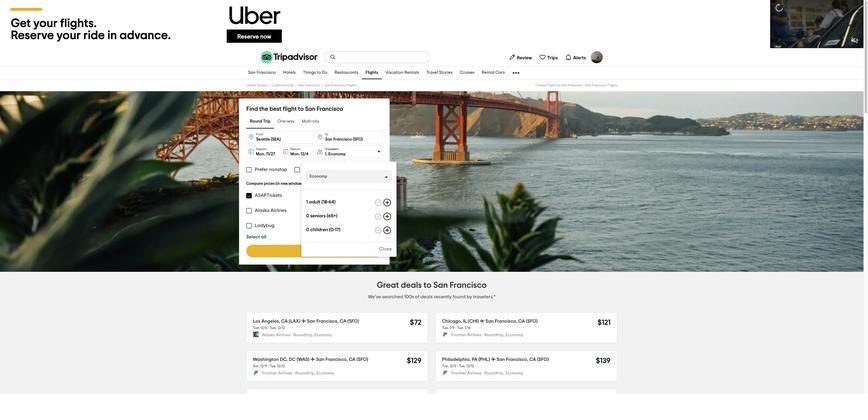 Task type: locate. For each thing, give the bounding box(es) containing it.
1 horizontal spatial 12/5
[[450, 365, 457, 368]]

2 mon, from the left
[[291, 152, 300, 156]]

deals
[[401, 281, 422, 290], [421, 295, 433, 300]]

None search field
[[325, 52, 430, 63]]

frontier airlines - roundtrip, economy down (phl) at bottom
[[452, 372, 524, 376]]

12/5 down philadelphia, at the bottom right
[[450, 365, 457, 368]]

mon, inside return mon, 12/4
[[291, 152, 300, 156]]

frontier down philadelphia, at the bottom right
[[452, 372, 467, 376]]

- down dc
[[293, 372, 295, 376]]

0 vertical spatial san francisco link
[[245, 67, 280, 79]]

san right (ca)
[[299, 84, 304, 87]]

roundtrip,
[[293, 333, 314, 338], [485, 333, 505, 338], [296, 372, 316, 376], [485, 372, 505, 376]]

to right cheap
[[558, 84, 561, 87]]

san right (chi)
[[486, 319, 494, 324]]

1/16
[[465, 327, 471, 330]]

things to do link
[[300, 67, 331, 79]]

great deals to san francisco
[[377, 281, 487, 290]]

12/5 for $139
[[450, 365, 457, 368]]

frontier airlines - roundtrip, economy down (chi)
[[452, 333, 524, 338]]

1 city or airport text field from the left
[[247, 131, 314, 144]]

airports
[[337, 167, 355, 172]]

0 left children
[[306, 228, 309, 232]]

tue,
[[253, 327, 260, 330], [270, 327, 277, 330], [442, 327, 449, 330], [457, 327, 464, 330], [270, 365, 277, 368], [442, 365, 449, 368], [459, 365, 466, 368]]

san francisco down things
[[299, 84, 320, 87]]

airlines down '1/16'
[[468, 333, 482, 338]]

City or Airport text field
[[247, 131, 314, 144], [316, 131, 383, 144]]

0 horizontal spatial san francisco
[[248, 71, 276, 75]]

12/12 for $129
[[277, 365, 285, 368]]

to up we've searched 100s of deals recently found by travelers.* in the bottom of the page
[[424, 281, 432, 290]]

san down do
[[325, 84, 331, 87]]

frontier for $129
[[262, 372, 277, 376]]

san right (was)
[[316, 357, 325, 362]]

0 vertical spatial 12/5
[[261, 327, 267, 330]]

0 for 0 seniors (65+)
[[306, 214, 309, 218]]

vacation
[[386, 71, 404, 75]]

ca for $139
[[530, 357, 537, 362]]

great
[[377, 281, 399, 290]]

0 horizontal spatial mon,
[[256, 152, 265, 156]]

prefer
[[255, 167, 268, 172]]

best
[[270, 106, 282, 112]]

depart
[[256, 148, 267, 151]]

tripadvisor image
[[261, 51, 318, 63]]

find inside button
[[303, 249, 312, 254]]

0 vertical spatial 0
[[306, 214, 309, 218]]

frontier airlines - roundtrip, economy down (was)
[[262, 372, 334, 376]]

roundtrip, for $129
[[296, 372, 316, 376]]

prices
[[264, 182, 275, 186]]

1 vertical spatial 12/5
[[450, 365, 457, 368]]

- down (lax)
[[291, 333, 293, 338]]

return mon, 12/4
[[291, 148, 309, 156]]

cheap
[[536, 84, 547, 87]]

frontier airlines - roundtrip, economy for $129
[[262, 372, 334, 376]]

frontier airlines - roundtrip, economy for $121
[[452, 333, 524, 338]]

san francisco link up states
[[245, 67, 280, 79]]

0 children (0-17)
[[306, 228, 341, 232]]

tue, down philadelphia, pa (phl)
[[459, 365, 466, 368]]

1 horizontal spatial 1
[[325, 152, 327, 156]]

1 left adult
[[306, 200, 308, 205]]

francisco,
[[317, 319, 339, 324], [495, 319, 518, 324], [326, 357, 348, 362], [506, 357, 529, 362]]

san francisco up states
[[248, 71, 276, 75]]

city or airport text field up travelers 1 , economy
[[316, 131, 383, 144]]

-
[[584, 84, 585, 87], [268, 327, 269, 330], [456, 327, 457, 330], [291, 333, 293, 338], [483, 333, 484, 338], [268, 365, 269, 368], [457, 365, 458, 368], [293, 372, 295, 376], [483, 372, 484, 376]]

mon, inside depart mon, 11/27
[[256, 152, 265, 156]]

1 horizontal spatial san francisco link
[[299, 84, 320, 87]]

$72
[[410, 319, 422, 327]]

0 vertical spatial 1
[[325, 152, 327, 156]]

frontier airlines - roundtrip, economy
[[452, 333, 524, 338], [262, 372, 334, 376], [452, 372, 524, 376]]

travel
[[427, 71, 439, 75]]

frontier down tue, 1/9  - tue, 1/16
[[452, 333, 467, 338]]

hotels
[[283, 71, 296, 75]]

12/12 down los angeles, ca (lax)
[[278, 327, 285, 330]]

one-
[[278, 119, 287, 124]]

airlines down pa
[[468, 372, 482, 376]]

way
[[287, 119, 295, 124]]

17)
[[335, 228, 341, 232]]

(was)
[[297, 357, 310, 362]]

0 vertical spatial deals
[[401, 281, 422, 290]]

- right 1/9
[[456, 327, 457, 330]]

(sfo)
[[348, 319, 359, 324], [527, 319, 538, 324], [357, 357, 368, 362], [538, 357, 549, 362]]

adult
[[309, 200, 321, 205]]

1 horizontal spatial find
[[303, 249, 312, 254]]

tue, 12/5  - tue, 12/12 down angeles,
[[253, 327, 285, 330]]

search image
[[330, 54, 336, 60]]

1 vertical spatial find
[[303, 249, 312, 254]]

1 vertical spatial san francisco
[[299, 84, 320, 87]]

tue, 12/5  - tue, 12/12 down philadelphia, at the bottom right
[[442, 365, 475, 368]]

san down the 'alerts'
[[586, 84, 592, 87]]

san up recently on the bottom of the page
[[434, 281, 448, 290]]

alaska up ladybug
[[255, 208, 270, 213]]

economy for $121
[[506, 333, 524, 338]]

to left do
[[317, 71, 321, 75]]

chicago,
[[442, 319, 463, 324]]

san up multi-city
[[305, 106, 316, 112]]

(18-
[[322, 200, 329, 205]]

ladybug
[[255, 223, 275, 228]]

(ca)
[[287, 84, 294, 87]]

1 horizontal spatial mon,
[[291, 152, 300, 156]]

mon, down return
[[291, 152, 300, 156]]

alaska down angeles,
[[262, 333, 275, 338]]

san francisco, ca (sfo)
[[307, 319, 359, 324], [486, 319, 538, 324], [316, 357, 368, 362], [497, 357, 549, 362]]

2 0 from the top
[[306, 228, 309, 232]]

airlines for $72
[[276, 333, 290, 338]]

12/5 down angeles,
[[261, 327, 267, 330]]

(lax)
[[289, 319, 301, 324]]

alaska airlines
[[255, 208, 287, 213]]

roundtrip, up (phl) at bottom
[[485, 333, 505, 338]]

francisco down profile picture at the right top of the page
[[592, 84, 607, 87]]

(sfo) for $121
[[527, 319, 538, 324]]

depart mon, 11/27
[[256, 148, 275, 156]]

alaska for alaska airlines
[[255, 208, 270, 213]]

- down the 'alerts'
[[584, 84, 585, 87]]

find left the flights
[[303, 249, 312, 254]]

(65+)
[[327, 214, 338, 218]]

francisco, for $72
[[317, 319, 339, 324]]

recently
[[434, 295, 452, 300]]

1 vertical spatial 0
[[306, 228, 309, 232]]

mon, for mon, 11/27
[[256, 152, 265, 156]]

1/9
[[450, 327, 455, 330]]

frontier down the sat, 12/9  - tue, 12/12
[[262, 372, 277, 376]]

0 for 0 children (0-17)
[[306, 228, 309, 232]]

hotels link
[[280, 67, 300, 79]]

vacation rentals
[[386, 71, 419, 75]]

roundtrip, down (phl) at bottom
[[485, 372, 505, 376]]

find
[[247, 106, 258, 112], [303, 249, 312, 254]]

ca for $121
[[519, 319, 525, 324]]

0 vertical spatial tue, 12/5  - tue, 12/12
[[253, 327, 285, 330]]

flights
[[313, 249, 327, 254]]

do
[[322, 71, 328, 75]]

- down philadelphia, at the bottom right
[[457, 365, 458, 368]]

deals right of
[[421, 295, 433, 300]]

restaurants link
[[331, 67, 362, 79]]

0 left the seniors
[[306, 214, 309, 218]]

review link
[[507, 51, 535, 63]]

1 horizontal spatial city or airport text field
[[316, 131, 383, 144]]

flights
[[366, 71, 379, 75], [347, 84, 357, 87], [547, 84, 557, 87], [608, 84, 618, 87]]

close
[[379, 247, 392, 252]]

return
[[291, 148, 301, 151]]

compare prices (in new window)
[[247, 182, 303, 186]]

by
[[467, 295, 472, 300]]

0 horizontal spatial san francisco link
[[245, 67, 280, 79]]

california (ca)
[[272, 84, 294, 87]]

1 inside travelers 1 , economy
[[325, 152, 327, 156]]

dc,
[[280, 357, 288, 362]]

1 mon, from the left
[[256, 152, 265, 156]]

economy inside travelers 1 , economy
[[329, 152, 346, 156]]

roundtrip, down (was)
[[296, 372, 316, 376]]

12/12 for $139
[[467, 365, 475, 368]]

1 horizontal spatial tue, 12/5  - tue, 12/12
[[442, 365, 475, 368]]

san francisco, ca (sfo) for $121
[[486, 319, 538, 324]]

1 down travelers
[[325, 152, 327, 156]]

asaptickets
[[255, 193, 282, 198]]

francisco up states
[[257, 71, 276, 75]]

trips link
[[537, 51, 561, 63]]

tue, down philadelphia, at the bottom right
[[442, 365, 449, 368]]

airlines down los angeles, ca (lax)
[[276, 333, 290, 338]]

(sfo) for $139
[[538, 357, 549, 362]]

all
[[261, 235, 267, 240]]

0 horizontal spatial find
[[247, 106, 258, 112]]

tue, down chicago, il (chi) in the bottom right of the page
[[457, 327, 464, 330]]

12/12 down washington dc, dc (was)
[[277, 365, 285, 368]]

find left the
[[247, 106, 258, 112]]

1
[[325, 152, 327, 156], [306, 200, 308, 205]]

0 vertical spatial alaska
[[255, 208, 270, 213]]

round
[[250, 119, 262, 124]]

1 vertical spatial alaska
[[262, 333, 275, 338]]

0 horizontal spatial 12/5
[[261, 327, 267, 330]]

francisco down the 'alerts'
[[568, 84, 583, 87]]

deals up 100s
[[401, 281, 422, 290]]

round trip
[[250, 119, 271, 124]]

- up (phl) at bottom
[[483, 333, 484, 338]]

city or airport text field down one-
[[247, 131, 314, 144]]

francisco down things to do link
[[305, 84, 320, 87]]

to right the flight
[[298, 106, 304, 112]]

12/5
[[261, 327, 267, 330], [450, 365, 457, 368]]

airlines down dc,
[[278, 372, 292, 376]]

0 horizontal spatial city or airport text field
[[247, 131, 314, 144]]

san francisco link down things
[[299, 84, 320, 87]]

tue, 1/9  - tue, 1/16
[[442, 327, 471, 330]]

sponsored
[[307, 183, 322, 186]]

1 0 from the top
[[306, 214, 309, 218]]

san right (phl) at bottom
[[497, 357, 505, 362]]

francisco, for $121
[[495, 319, 518, 324]]

of
[[415, 295, 420, 300]]

0
[[306, 214, 309, 218], [306, 228, 309, 232]]

1 vertical spatial 1
[[306, 200, 308, 205]]

0 horizontal spatial tue, 12/5  - tue, 12/12
[[253, 327, 285, 330]]

12/5 for $72
[[261, 327, 267, 330]]

include
[[303, 167, 320, 172]]

francisco, for $129
[[326, 357, 348, 362]]

find flights button
[[247, 245, 383, 258]]

alaska airlines - roundtrip, economy
[[262, 333, 332, 338]]

12/12 down philadelphia, pa (phl)
[[467, 365, 475, 368]]

review
[[517, 55, 532, 60]]

1 vertical spatial tue, 12/5  - tue, 12/12
[[442, 365, 475, 368]]

0 horizontal spatial 1
[[306, 200, 308, 205]]

0 vertical spatial find
[[247, 106, 258, 112]]

philadelphia,
[[442, 357, 471, 362]]

ca
[[281, 319, 288, 324], [340, 319, 347, 324], [519, 319, 525, 324], [349, 357, 356, 362], [530, 357, 537, 362]]

travel stories
[[427, 71, 453, 75]]

- down (phl) at bottom
[[483, 372, 484, 376]]

roundtrip, down (lax)
[[293, 333, 314, 338]]

mon, down depart
[[256, 152, 265, 156]]

2 city or airport text field from the left
[[316, 131, 383, 144]]



Task type: vqa. For each thing, say whether or not it's contained in the screenshot.
the leftmost 1
yes



Task type: describe. For each thing, give the bounding box(es) containing it.
$129
[[407, 358, 422, 365]]

city or airport text field for from
[[247, 131, 314, 144]]

san francisco flights link
[[325, 84, 357, 87]]

airlines for $139
[[468, 372, 482, 376]]

select
[[247, 235, 260, 240]]

frontier for $139
[[452, 372, 467, 376]]

flight
[[283, 106, 297, 112]]

11/27
[[266, 152, 275, 156]]

mon, for mon, 12/4
[[291, 152, 300, 156]]

,
[[327, 152, 328, 156]]

united states link
[[247, 84, 267, 87]]

washington
[[253, 357, 279, 362]]

vacation rentals link
[[382, 67, 423, 79]]

rental
[[482, 71, 495, 75]]

the
[[259, 106, 268, 112]]

francisco, for $139
[[506, 357, 529, 362]]

travelers
[[325, 148, 339, 151]]

to
[[325, 133, 329, 136]]

sat,
[[253, 365, 260, 368]]

ca for $129
[[349, 357, 356, 362]]

alaska for alaska airlines - roundtrip, economy
[[262, 333, 275, 338]]

san francisco, ca (sfo) for $72
[[307, 319, 359, 324]]

tue, 12/5  - tue, 12/12 for $72
[[253, 327, 285, 330]]

san francisco, ca (sfo) for $139
[[497, 357, 549, 362]]

advertisement region
[[0, 0, 864, 48]]

(in
[[276, 182, 280, 186]]

select all
[[247, 235, 267, 240]]

(sfo) for $129
[[357, 357, 368, 362]]

find flights
[[303, 249, 327, 254]]

64)
[[329, 200, 336, 205]]

roundtrip, for $121
[[485, 333, 505, 338]]

airlines for $129
[[278, 372, 292, 376]]

economy for $72
[[315, 333, 332, 338]]

san right cheap
[[562, 84, 568, 87]]

francisco up the by
[[450, 281, 487, 290]]

profile picture image
[[591, 51, 603, 63]]

tue, down angeles,
[[270, 327, 277, 330]]

travelers.*
[[474, 295, 496, 300]]

0 vertical spatial san francisco
[[248, 71, 276, 75]]

california
[[272, 84, 287, 87]]

we've
[[368, 295, 381, 300]]

san francisco, ca (sfo) for $129
[[316, 357, 368, 362]]

san francisco flights
[[325, 84, 357, 87]]

california (ca) link
[[272, 84, 294, 87]]

$139
[[596, 358, 611, 365]]

travelers 1 , economy
[[325, 148, 346, 156]]

seniors
[[310, 214, 326, 218]]

nearby
[[321, 167, 336, 172]]

1 vertical spatial deals
[[421, 295, 433, 300]]

tue, down los
[[253, 327, 260, 330]]

(0-
[[329, 228, 335, 232]]

things to do
[[303, 71, 328, 75]]

1 vertical spatial san francisco link
[[299, 84, 320, 87]]

city
[[313, 119, 320, 124]]

il
[[464, 319, 467, 324]]

tue, left 1/9
[[442, 327, 449, 330]]

one-way
[[278, 119, 295, 124]]

find for find flights
[[303, 249, 312, 254]]

cheap flights to san francisco - san francisco flights
[[536, 84, 618, 87]]

new
[[281, 182, 288, 186]]

alerts link
[[563, 51, 589, 63]]

san right (lax)
[[307, 319, 316, 324]]

multi-city
[[302, 119, 320, 124]]

airlines for $121
[[468, 333, 482, 338]]

frontier airlines - roundtrip, economy for $139
[[452, 372, 524, 376]]

francisco down restaurants link
[[331, 84, 346, 87]]

restaurants
[[335, 71, 359, 75]]

include nearby airports
[[303, 167, 355, 172]]

flights link
[[362, 67, 382, 79]]

frontier for $121
[[452, 333, 467, 338]]

los angeles, ca (lax)
[[253, 319, 301, 324]]

12/4
[[301, 152, 309, 156]]

sat, 12/9  - tue, 12/12
[[253, 365, 285, 368]]

states
[[257, 84, 267, 87]]

city or airport text field for to
[[316, 131, 383, 144]]

0 seniors (65+)
[[306, 214, 338, 218]]

window)
[[289, 182, 303, 186]]

rentals
[[405, 71, 419, 75]]

alerts
[[574, 55, 586, 60]]

angeles,
[[262, 319, 280, 324]]

1 adult (18-64)
[[306, 200, 336, 205]]

tue, right "12/9"
[[270, 365, 277, 368]]

cruises
[[460, 71, 475, 75]]

cars
[[496, 71, 505, 75]]

rental cars
[[482, 71, 505, 75]]

trip
[[263, 119, 271, 124]]

ca for $72
[[340, 319, 347, 324]]

stories
[[439, 71, 453, 75]]

12/12 for $72
[[278, 327, 285, 330]]

multi-
[[302, 119, 313, 124]]

cruises link
[[457, 67, 479, 79]]

$121
[[598, 319, 611, 327]]

francisco up city
[[317, 106, 344, 112]]

find for find the best flight to san francisco
[[247, 106, 258, 112]]

we've searched 100s of deals recently found by travelers.*
[[368, 295, 496, 300]]

economy for $129
[[317, 372, 334, 376]]

san up united
[[248, 71, 256, 75]]

found
[[453, 295, 466, 300]]

nonstop
[[269, 167, 287, 172]]

prefer nonstop
[[255, 167, 287, 172]]

- down angeles,
[[268, 327, 269, 330]]

compare
[[247, 182, 263, 186]]

- right "12/9"
[[268, 365, 269, 368]]

100s
[[405, 295, 414, 300]]

los
[[253, 319, 261, 324]]

roundtrip, for $139
[[485, 372, 505, 376]]

(sfo) for $72
[[348, 319, 359, 324]]

economy for $139
[[506, 372, 524, 376]]

searched
[[382, 295, 404, 300]]

tue, 12/5  - tue, 12/12 for $139
[[442, 365, 475, 368]]

airlines down asaptickets
[[271, 208, 287, 213]]

1 horizontal spatial san francisco
[[299, 84, 320, 87]]

children
[[310, 228, 328, 232]]

roundtrip, for $72
[[293, 333, 314, 338]]

things
[[303, 71, 316, 75]]

united states
[[247, 84, 267, 87]]

rental cars link
[[479, 67, 509, 79]]

12/9
[[260, 365, 267, 368]]



